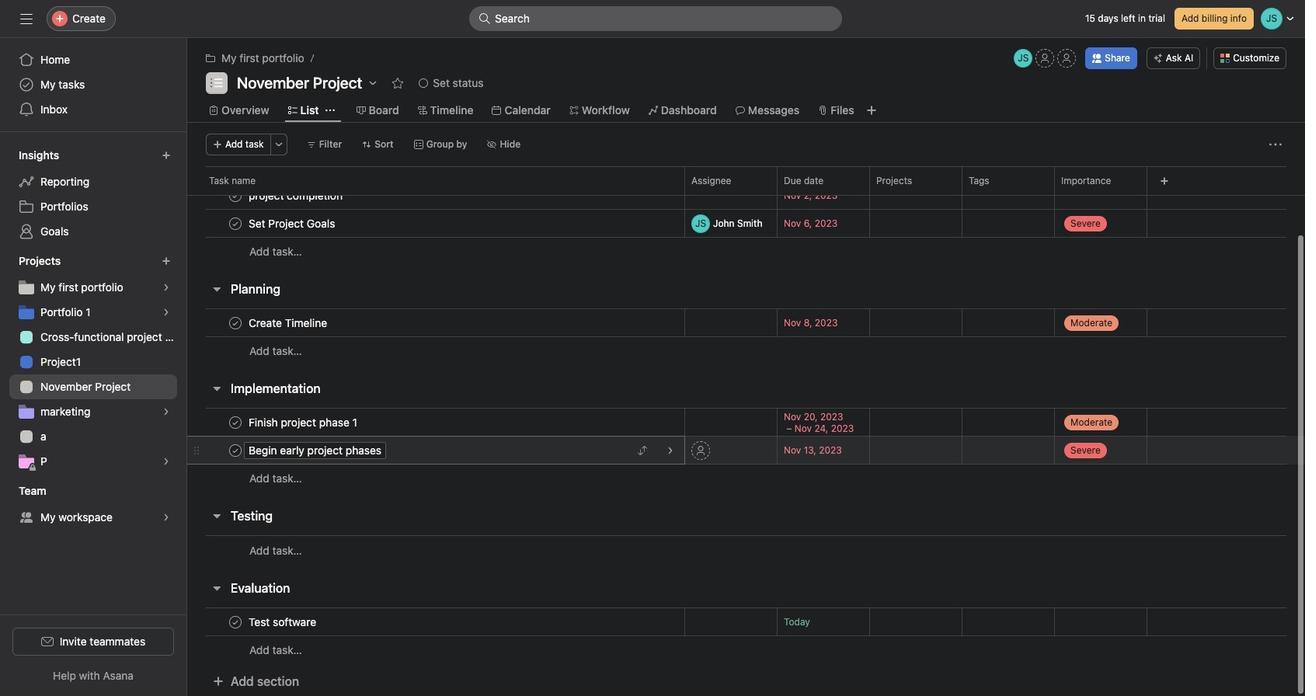 Task type: locate. For each thing, give the bounding box(es) containing it.
6 task name text field from the top
[[246, 614, 321, 630]]

2 mark complete checkbox from the top
[[226, 441, 245, 460]]

task name text field inside begin early project phases "cell"
[[246, 443, 386, 458]]

2 row from the top
[[187, 181, 1306, 210]]

3 mark complete checkbox from the top
[[226, 613, 245, 631]]

global element
[[0, 38, 187, 131]]

Mark complete checkbox
[[226, 214, 245, 233], [226, 314, 245, 332], [226, 413, 245, 432]]

manage project members image
[[1014, 49, 1033, 68]]

3 row from the top
[[187, 209, 1306, 238]]

5 task name text field from the top
[[246, 443, 386, 458]]

mark complete image for task name text field inside project completion cell
[[226, 186, 245, 205]]

mark complete image inside set project goals cell
[[226, 214, 245, 233]]

task name text field for mark complete checkbox in begin early project phases "cell"
[[246, 443, 386, 458]]

3 mark complete image from the top
[[226, 413, 245, 432]]

Mark complete checkbox
[[226, 186, 245, 205], [226, 441, 245, 460], [226, 613, 245, 631]]

mark complete image inside finish project phase 1 'cell'
[[226, 413, 245, 432]]

mark complete image inside project completion cell
[[226, 186, 245, 205]]

2 mark complete image from the top
[[226, 441, 245, 460]]

mark complete image
[[226, 214, 245, 233], [226, 314, 245, 332], [226, 413, 245, 432]]

mark complete checkbox for test software "cell"
[[226, 613, 245, 631]]

mark complete image inside begin early project phases "cell"
[[226, 441, 245, 460]]

finish project phase 1 cell
[[187, 408, 685, 437]]

add field image
[[1160, 176, 1170, 186]]

2 vertical spatial mark complete image
[[226, 613, 245, 631]]

1 task name text field from the top
[[246, 188, 347, 203]]

see details, portfolio 1 image
[[162, 308, 171, 317]]

linked projects for begin early project phases cell
[[870, 436, 963, 465]]

task name text field for mark complete option in finish project phase 1 'cell'
[[246, 415, 362, 430]]

add to starred image
[[392, 77, 404, 89]]

tags for set project goals cell
[[962, 209, 1055, 238]]

0 vertical spatial collapse task list for this group image
[[211, 382, 223, 395]]

task name text field inside project completion cell
[[246, 188, 347, 203]]

2 mark complete image from the top
[[226, 314, 245, 332]]

mark complete image
[[226, 186, 245, 205], [226, 441, 245, 460], [226, 613, 245, 631]]

3 mark complete image from the top
[[226, 613, 245, 631]]

header evaluation tree grid
[[187, 608, 1306, 664]]

0 vertical spatial mark complete checkbox
[[226, 186, 245, 205]]

mark complete checkbox for begin early project phases "cell"
[[226, 441, 245, 460]]

task name text field for mark complete option in create timeline cell
[[246, 315, 332, 331]]

see details, my workspace image
[[162, 513, 171, 522]]

mark complete checkbox inside create timeline cell
[[226, 314, 245, 332]]

projects element
[[0, 247, 187, 477]]

0 vertical spatial mark complete checkbox
[[226, 214, 245, 233]]

list box
[[469, 6, 842, 31]]

mark complete checkbox for finish project phase 1 'cell'
[[226, 413, 245, 432]]

task name text field for mark complete option within the set project goals cell
[[246, 216, 340, 231]]

1 horizontal spatial more actions image
[[1270, 138, 1282, 151]]

mark complete checkbox inside begin early project phases "cell"
[[226, 441, 245, 460]]

task name text field for mark complete checkbox in project completion cell
[[246, 188, 347, 203]]

0 vertical spatial mark complete image
[[226, 214, 245, 233]]

1 vertical spatial mark complete checkbox
[[226, 441, 245, 460]]

2 mark complete checkbox from the top
[[226, 314, 245, 332]]

2 vertical spatial collapse task list for this group image
[[211, 582, 223, 595]]

prominent image
[[479, 12, 491, 25]]

3 mark complete checkbox from the top
[[226, 413, 245, 432]]

see details, marketing image
[[162, 407, 171, 417]]

2 task name text field from the top
[[246, 216, 340, 231]]

3 collapse task list for this group image from the top
[[211, 582, 223, 595]]

2 vertical spatial mark complete checkbox
[[226, 613, 245, 631]]

4 task name text field from the top
[[246, 415, 362, 430]]

1 vertical spatial collapse task list for this group image
[[211, 510, 223, 522]]

create timeline cell
[[187, 309, 685, 337]]

2 vertical spatial mark complete image
[[226, 413, 245, 432]]

2 vertical spatial mark complete checkbox
[[226, 413, 245, 432]]

1 collapse task list for this group image from the top
[[211, 382, 223, 395]]

1 mark complete checkbox from the top
[[226, 214, 245, 233]]

1 vertical spatial mark complete image
[[226, 441, 245, 460]]

more actions image
[[1270, 138, 1282, 151], [274, 140, 283, 149]]

task name text field inside finish project phase 1 'cell'
[[246, 415, 362, 430]]

list image
[[211, 77, 223, 89]]

mark complete checkbox inside finish project phase 1 'cell'
[[226, 413, 245, 432]]

11 row from the top
[[187, 608, 1306, 637]]

tags for finish project phase 1 cell
[[962, 408, 1055, 437]]

mark complete image for mark complete option in create timeline cell
[[226, 314, 245, 332]]

12 row from the top
[[187, 636, 1306, 664]]

1 mark complete checkbox from the top
[[226, 186, 245, 205]]

mark complete checkbox inside test software "cell"
[[226, 613, 245, 631]]

1 vertical spatial mark complete image
[[226, 314, 245, 332]]

1 mark complete image from the top
[[226, 186, 245, 205]]

mark complete image inside test software "cell"
[[226, 613, 245, 631]]

1 vertical spatial mark complete checkbox
[[226, 314, 245, 332]]

3 task name text field from the top
[[246, 315, 332, 331]]

tab actions image
[[325, 106, 335, 115]]

mark complete checkbox inside project completion cell
[[226, 186, 245, 205]]

task name text field inside set project goals cell
[[246, 216, 340, 231]]

0 vertical spatial mark complete image
[[226, 186, 245, 205]]

1 mark complete image from the top
[[226, 214, 245, 233]]

Task name text field
[[246, 188, 347, 203], [246, 216, 340, 231], [246, 315, 332, 331], [246, 415, 362, 430], [246, 443, 386, 458], [246, 614, 321, 630]]

tags for create timeline cell
[[962, 309, 1055, 337]]

collapse task list for this group image
[[211, 382, 223, 395], [211, 510, 223, 522], [211, 582, 223, 595]]

task name text field inside test software "cell"
[[246, 614, 321, 630]]

0 horizontal spatial more actions image
[[274, 140, 283, 149]]

7 row from the top
[[187, 408, 1306, 437]]

mark complete image inside create timeline cell
[[226, 314, 245, 332]]

task name text field inside create timeline cell
[[246, 315, 332, 331]]

row
[[187, 166, 1306, 195], [187, 181, 1306, 210], [187, 209, 1306, 238], [187, 237, 1306, 266], [187, 309, 1306, 337], [187, 337, 1306, 365], [187, 408, 1306, 437], [187, 436, 1306, 465], [187, 464, 1306, 493], [187, 535, 1306, 565], [187, 608, 1306, 637], [187, 636, 1306, 664]]

tags for begin early project phases cell
[[962, 436, 1055, 465]]

collapse task list for this group image for mark complete checkbox in test software "cell"
[[211, 582, 223, 595]]

mark complete checkbox inside set project goals cell
[[226, 214, 245, 233]]



Task type: vqa. For each thing, say whether or not it's contained in the screenshot.
See details, Cucomber icon
no



Task type: describe. For each thing, give the bounding box(es) containing it.
see details, p image
[[162, 457, 171, 466]]

header implementation tree grid
[[187, 408, 1306, 493]]

hide sidebar image
[[20, 12, 33, 25]]

1 row from the top
[[187, 166, 1306, 195]]

tags for test software cell
[[962, 608, 1055, 637]]

10 row from the top
[[187, 535, 1306, 565]]

set project goals cell
[[187, 209, 685, 238]]

5 row from the top
[[187, 309, 1306, 337]]

8 row from the top
[[187, 436, 1306, 465]]

mark complete checkbox for create timeline cell
[[226, 314, 245, 332]]

mark complete checkbox for project completion cell
[[226, 186, 245, 205]]

mark complete checkbox for set project goals cell
[[226, 214, 245, 233]]

mark complete image for mark complete option in finish project phase 1 'cell'
[[226, 413, 245, 432]]

project completion cell
[[187, 181, 685, 210]]

details image
[[666, 446, 675, 455]]

mark complete image for task name text field inside the begin early project phases "cell"
[[226, 441, 245, 460]]

mark complete image for task name text field inside the test software "cell"
[[226, 613, 245, 631]]

new insights image
[[162, 151, 171, 160]]

collapse task list for this group image for mark complete option in finish project phase 1 'cell'
[[211, 382, 223, 395]]

begin early project phases cell
[[187, 436, 685, 465]]

mark complete image for mark complete option within the set project goals cell
[[226, 214, 245, 233]]

add tab image
[[866, 104, 878, 117]]

see details, my first portfolio image
[[162, 283, 171, 292]]

insights element
[[0, 141, 187, 247]]

collapse task list for this group image
[[211, 283, 223, 295]]

linked projects for create timeline cell
[[870, 309, 963, 337]]

teams element
[[0, 477, 187, 533]]

test software cell
[[187, 608, 685, 637]]

new project or portfolio image
[[162, 256, 171, 266]]

linked projects for set project goals cell
[[870, 209, 963, 238]]

header untitled section tree grid
[[187, 153, 1306, 266]]

6 row from the top
[[187, 337, 1306, 365]]

4 row from the top
[[187, 237, 1306, 266]]

task name text field for mark complete checkbox in test software "cell"
[[246, 614, 321, 630]]

2 collapse task list for this group image from the top
[[211, 510, 223, 522]]

linked projects for finish project phase 1 cell
[[870, 408, 963, 437]]

9 row from the top
[[187, 464, 1306, 493]]

header planning tree grid
[[187, 309, 1306, 365]]

linked projects for test software cell
[[870, 608, 963, 637]]



